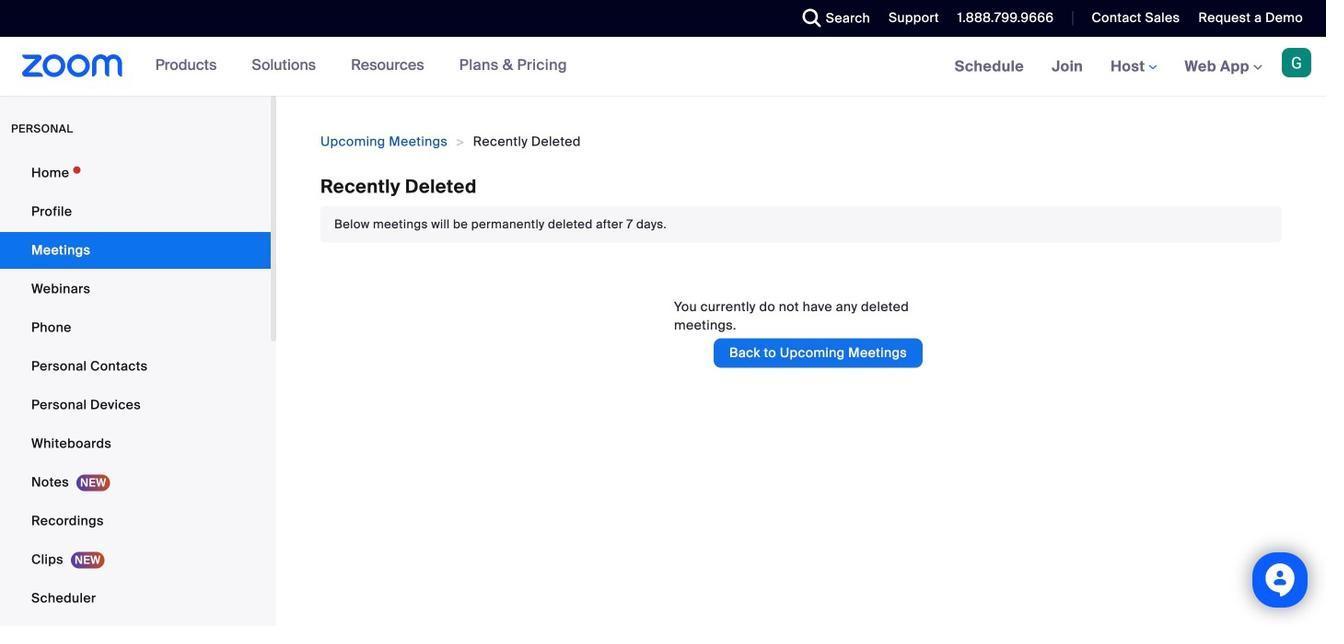 Task type: vqa. For each thing, say whether or not it's contained in the screenshot.
sign
no



Task type: locate. For each thing, give the bounding box(es) containing it.
personal menu menu
[[0, 155, 271, 627]]

banner
[[0, 37, 1327, 97]]

zoom logo image
[[22, 54, 123, 77]]

meetings navigation
[[941, 37, 1327, 97]]

main content main content
[[276, 96, 1327, 627]]



Task type: describe. For each thing, give the bounding box(es) containing it.
product information navigation
[[142, 37, 581, 96]]

profile picture image
[[1283, 48, 1312, 77]]



